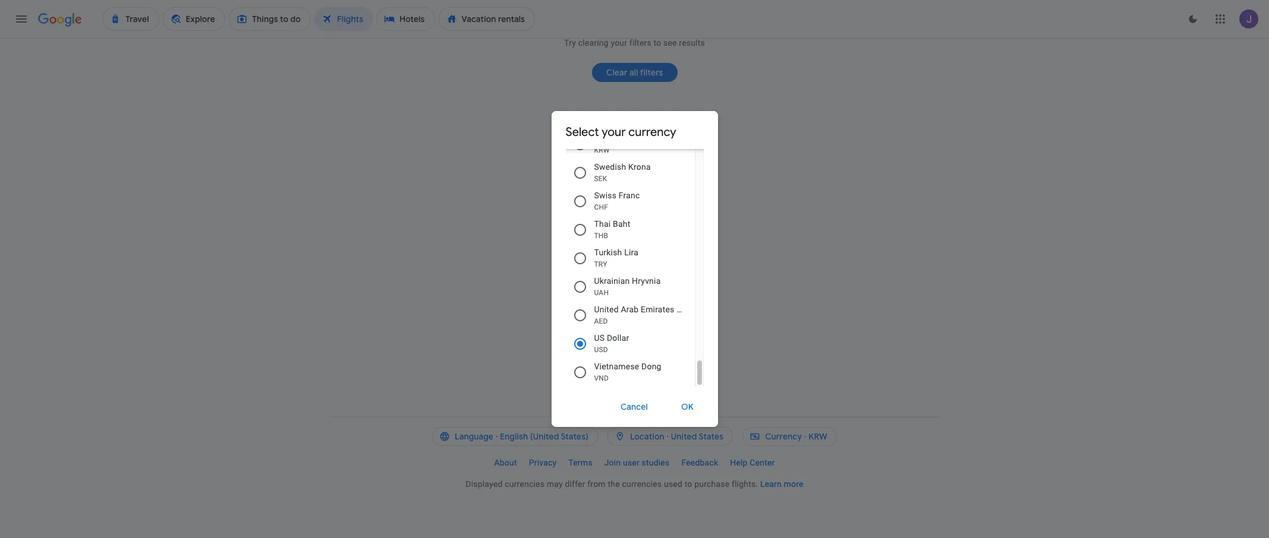 Task type: describe. For each thing, give the bounding box(es) containing it.
english
[[500, 432, 528, 442]]

help center
[[730, 458, 775, 468]]

terms link
[[563, 454, 598, 473]]

language
[[455, 432, 493, 442]]

turkish lira try
[[594, 248, 638, 269]]

franc
[[619, 191, 640, 200]]

the
[[608, 480, 620, 489]]

united arab emirates dirham aed
[[594, 305, 704, 326]]

displayed
[[466, 480, 503, 489]]

united for united states
[[671, 432, 697, 442]]

0 vertical spatial to
[[654, 38, 661, 48]]

ukrainian hryvnia uah
[[594, 276, 661, 297]]

(united
[[530, 432, 559, 442]]

used
[[664, 480, 682, 489]]

privacy link
[[523, 454, 563, 473]]

united states
[[671, 432, 723, 442]]

1 vertical spatial krw
[[809, 432, 827, 442]]

aed
[[594, 317, 608, 326]]

help
[[730, 458, 748, 468]]

2 currencies from the left
[[622, 480, 662, 489]]

dirham
[[677, 305, 704, 314]]

swiss
[[594, 191, 616, 200]]

ukrainian
[[594, 276, 630, 286]]

us dollar usd
[[594, 333, 629, 354]]

filters inside clear all filters button
[[640, 67, 663, 78]]

usd
[[594, 346, 608, 354]]

feedback
[[681, 458, 718, 468]]

privacy
[[529, 458, 557, 468]]

1 vertical spatial your
[[602, 125, 626, 140]]

differ
[[565, 480, 585, 489]]

displayed currencies may differ from the currencies used to purchase flights. learn more
[[466, 480, 803, 489]]

dong
[[641, 362, 661, 371]]

chf
[[594, 203, 608, 212]]

swiss franc chf
[[594, 191, 640, 212]]

united for united arab emirates dirham aed
[[594, 305, 619, 314]]

swedish
[[594, 162, 626, 172]]

clear all filters
[[606, 67, 663, 78]]

join user studies
[[604, 458, 670, 468]]

cancel button
[[607, 393, 662, 421]]

try
[[564, 38, 576, 48]]

hryvnia
[[632, 276, 661, 286]]

currency
[[765, 432, 802, 442]]

lira
[[624, 248, 638, 257]]

ok
[[681, 402, 694, 413]]

turkish
[[594, 248, 622, 257]]

emirates
[[641, 305, 674, 314]]

uah
[[594, 289, 609, 297]]

select
[[566, 125, 599, 140]]

krona
[[628, 162, 651, 172]]

0 vertical spatial filters
[[629, 38, 651, 48]]

arab
[[621, 305, 639, 314]]

location
[[630, 432, 664, 442]]

vnd
[[594, 374, 609, 383]]

clear all filters button
[[592, 63, 677, 82]]

1 horizontal spatial to
[[685, 480, 692, 489]]



Task type: locate. For each thing, give the bounding box(es) containing it.
currencies
[[505, 480, 545, 489], [622, 480, 662, 489]]

more
[[784, 480, 803, 489]]

clearing
[[578, 38, 609, 48]]

1 vertical spatial filters
[[640, 67, 663, 78]]

united inside united arab emirates dirham aed
[[594, 305, 619, 314]]

your right clearing
[[611, 38, 627, 48]]

0 horizontal spatial currencies
[[505, 480, 545, 489]]

learn
[[760, 480, 782, 489]]

thai baht thb
[[594, 219, 630, 240]]

us
[[594, 333, 605, 343]]

join
[[604, 458, 621, 468]]

to
[[654, 38, 661, 48], [685, 480, 692, 489]]

thb
[[594, 232, 608, 240]]

krw
[[594, 146, 610, 155], [809, 432, 827, 442]]

user
[[623, 458, 639, 468]]

filters
[[629, 38, 651, 48], [640, 67, 663, 78]]

english (united states)
[[500, 432, 588, 442]]

your
[[611, 38, 627, 48], [602, 125, 626, 140]]

1 vertical spatial to
[[685, 480, 692, 489]]

learn more link
[[760, 480, 803, 489]]

united up aed
[[594, 305, 619, 314]]

currency
[[628, 125, 676, 140]]

all
[[629, 67, 638, 78]]

sek
[[594, 175, 607, 183]]

try clearing your filters to see results
[[564, 38, 705, 48]]

purchase
[[694, 480, 729, 489]]

states
[[699, 432, 723, 442]]

thai
[[594, 219, 611, 229]]

terms
[[568, 458, 592, 468]]

0 horizontal spatial to
[[654, 38, 661, 48]]

about
[[494, 458, 517, 468]]

flights.
[[732, 480, 758, 489]]

united
[[594, 305, 619, 314], [671, 432, 697, 442]]

united left states
[[671, 432, 697, 442]]

1 horizontal spatial krw
[[809, 432, 827, 442]]

swedish krona sek
[[594, 162, 651, 183]]

1 vertical spatial united
[[671, 432, 697, 442]]

0 vertical spatial your
[[611, 38, 627, 48]]

1 horizontal spatial currencies
[[622, 480, 662, 489]]

center
[[750, 458, 775, 468]]

select your currency
[[566, 125, 676, 140]]

states)
[[561, 432, 588, 442]]

vietnamese dong vnd
[[594, 362, 661, 383]]

may
[[547, 480, 563, 489]]

krw up swedish on the left of the page
[[594, 146, 610, 155]]

filters left see
[[629, 38, 651, 48]]

currencies down join user studies
[[622, 480, 662, 489]]

currencies down the privacy link
[[505, 480, 545, 489]]

1 currencies from the left
[[505, 480, 545, 489]]

to left see
[[654, 38, 661, 48]]

clear
[[606, 67, 627, 78]]

baht
[[613, 219, 630, 229]]

studies
[[642, 458, 670, 468]]

0 vertical spatial krw
[[594, 146, 610, 155]]

krw right currency
[[809, 432, 827, 442]]

help center link
[[724, 454, 781, 473]]

from
[[587, 480, 606, 489]]

your right select
[[602, 125, 626, 140]]

0 horizontal spatial united
[[594, 305, 619, 314]]

to right used
[[685, 480, 692, 489]]

ok button
[[667, 393, 708, 421]]

dollar
[[607, 333, 629, 343]]

see
[[663, 38, 677, 48]]

1 horizontal spatial united
[[671, 432, 697, 442]]

0 horizontal spatial krw
[[594, 146, 610, 155]]

join user studies link
[[598, 454, 675, 473]]

try
[[594, 260, 607, 269]]

about link
[[488, 454, 523, 473]]

0 vertical spatial united
[[594, 305, 619, 314]]

feedback link
[[675, 454, 724, 473]]

vietnamese
[[594, 362, 639, 371]]

results
[[679, 38, 705, 48]]

cancel
[[621, 402, 648, 413]]

filters right all
[[640, 67, 663, 78]]



Task type: vqa. For each thing, say whether or not it's contained in the screenshot.
GOOGLE
no



